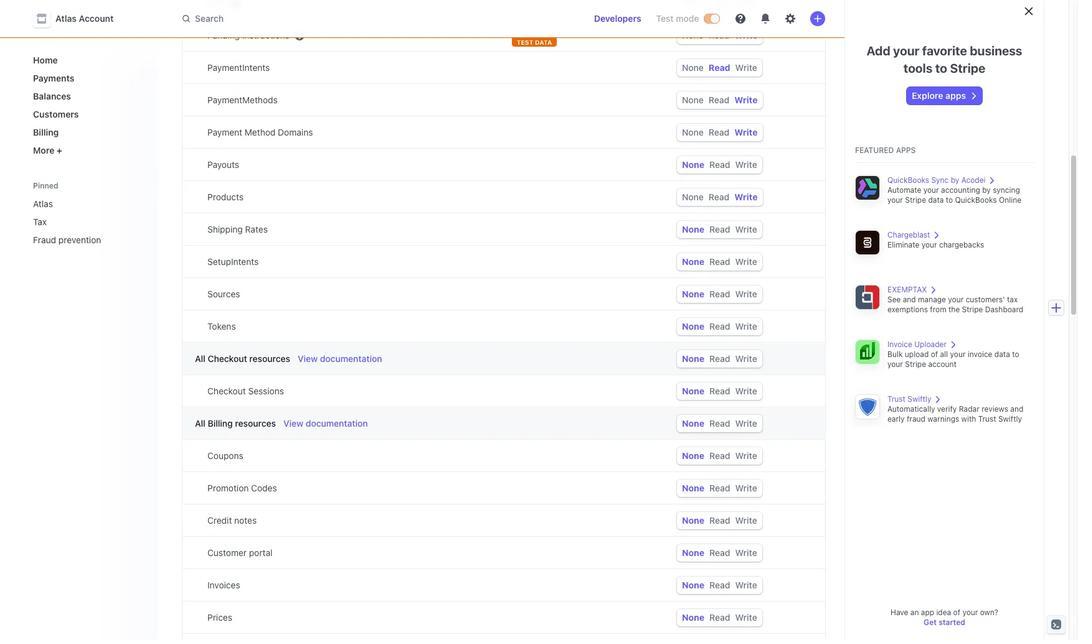 Task type: describe. For each thing, give the bounding box(es) containing it.
developers link
[[589, 9, 646, 29]]

chargeblast
[[888, 230, 930, 240]]

read for promotion codes
[[709, 483, 730, 494]]

trust inside automatically verify radar reviews and early fraud warnings with trust swiftly
[[978, 415, 996, 424]]

tokens
[[207, 321, 236, 332]]

customers link
[[28, 104, 148, 125]]

balances
[[33, 91, 71, 102]]

read button for payouts
[[709, 159, 730, 170]]

write button for prices
[[735, 613, 757, 623]]

shipping
[[207, 224, 243, 235]]

apps
[[946, 90, 966, 101]]

settings image
[[785, 14, 795, 24]]

balances link
[[28, 86, 148, 107]]

data inside bulk upload of all your invoice data to your stripe account
[[995, 350, 1010, 359]]

none read write for checkout sessions
[[682, 386, 757, 397]]

none for tokens
[[682, 321, 704, 332]]

write for coupons
[[735, 451, 757, 462]]

read for products
[[709, 192, 730, 202]]

13 none button from the top
[[682, 419, 704, 429]]

chargebacks
[[939, 240, 984, 250]]

test mode
[[656, 13, 699, 24]]

write for paymentintents
[[735, 62, 757, 73]]

read for paymentintents
[[709, 62, 730, 73]]

none button for payouts
[[682, 159, 704, 170]]

none for paymentintents
[[682, 62, 704, 73]]

all for all checkout resources
[[195, 354, 205, 364]]

pinned element
[[28, 194, 148, 250]]

none button for promotion codes
[[682, 483, 704, 494]]

help image
[[735, 14, 745, 24]]

resources for all billing resources
[[235, 419, 276, 429]]

view documentation for all checkout resources
[[298, 354, 382, 364]]

eliminate
[[888, 240, 919, 250]]

exemptions
[[888, 305, 928, 315]]

atlas account button
[[33, 10, 126, 27]]

all checkout resources
[[195, 354, 290, 364]]

11 none read write from the top
[[682, 354, 757, 364]]

read for customer portal
[[709, 548, 730, 559]]

billing inside billing link
[[33, 127, 59, 138]]

featured
[[855, 146, 894, 155]]

and inside automatically verify radar reviews and early fraud warnings with trust swiftly
[[1010, 405, 1024, 414]]

none read write for paymentmethods
[[682, 95, 758, 105]]

have an app idea of your own? get started
[[891, 608, 998, 628]]

tax
[[33, 217, 47, 227]]

explore apps
[[912, 90, 966, 101]]

funding instructions
[[207, 30, 290, 40]]

coupons
[[207, 451, 243, 462]]

atlas link
[[28, 194, 148, 214]]

none for products
[[682, 192, 704, 202]]

swiftly inside automatically verify radar reviews and early fraud warnings with trust swiftly
[[998, 415, 1022, 424]]

read button for payment method domains
[[709, 127, 730, 138]]

trust swiftly
[[888, 395, 931, 404]]

customer portal
[[207, 548, 273, 559]]

data
[[535, 39, 552, 46]]

read button for checkout sessions
[[709, 386, 730, 397]]

read button for tokens
[[709, 321, 730, 332]]

your down bulk
[[888, 360, 903, 369]]

write button for promotion codes
[[735, 483, 757, 494]]

tax
[[1007, 295, 1018, 305]]

write button for payouts
[[735, 159, 757, 170]]

write button for shipping rates
[[735, 224, 757, 235]]

the
[[949, 305, 960, 315]]

more +
[[33, 145, 62, 156]]

read button for credit notes
[[709, 516, 730, 526]]

bulk upload of all your invoice data to your stripe account
[[888, 350, 1019, 369]]

exemptax
[[888, 285, 927, 295]]

home link
[[28, 50, 148, 70]]

products
[[207, 192, 244, 202]]

stripe inside bulk upload of all your invoice data to your stripe account
[[905, 360, 926, 369]]

read for checkout sessions
[[709, 386, 730, 397]]

read button for products
[[709, 192, 730, 202]]

none read write for promotion codes
[[682, 483, 757, 494]]

none for invoices
[[682, 580, 704, 591]]

write for credit notes
[[735, 516, 757, 526]]

write for tokens
[[735, 321, 757, 332]]

explore apps link
[[907, 87, 982, 105]]

none for payment method domains
[[682, 127, 704, 138]]

have
[[891, 608, 908, 618]]

see
[[888, 295, 901, 305]]

app
[[921, 608, 934, 618]]

and inside see and manage your customers' tax exemptions from the stripe dashboard
[[903, 295, 916, 305]]

view documentation for all billing resources
[[283, 419, 368, 429]]

billing link
[[28, 122, 148, 143]]

account
[[928, 360, 957, 369]]

read button for prices
[[709, 613, 730, 623]]

early
[[888, 415, 905, 424]]

view for all checkout resources
[[298, 354, 318, 364]]

portal
[[249, 548, 273, 559]]

invoice
[[888, 340, 912, 349]]

none read write for payment method domains
[[682, 127, 758, 138]]

read button for sources
[[709, 289, 730, 300]]

own?
[[980, 608, 998, 618]]

write for paymentmethods
[[735, 95, 758, 105]]

test data
[[517, 39, 552, 46]]

business
[[970, 44, 1022, 58]]

acodei
[[961, 176, 986, 185]]

uploader
[[914, 340, 947, 349]]

11 none from the top
[[682, 354, 704, 364]]

none for setupintents
[[682, 257, 704, 267]]

stripe inside add your favorite business tools to stripe
[[950, 61, 986, 75]]

atlas for atlas
[[33, 199, 53, 209]]

read button for invoices
[[709, 580, 730, 591]]

read for setupintents
[[709, 257, 730, 267]]

customers'
[[966, 295, 1005, 305]]

write for sources
[[735, 289, 757, 300]]

quickbooks inside 'automate your accounting by syncing your stripe data to quickbooks online'
[[955, 196, 997, 205]]

fraud
[[33, 235, 56, 245]]

paymentmethods
[[207, 95, 278, 105]]

your down the "automate"
[[888, 196, 903, 205]]

none for promotion codes
[[682, 483, 704, 494]]

automatically verify radar reviews and early fraud warnings with trust swiftly
[[888, 405, 1024, 424]]

none read write for payouts
[[682, 159, 757, 170]]

none read write for setupintents
[[682, 257, 757, 267]]

write for setupintents
[[735, 257, 757, 267]]

1 none button from the top
[[682, 30, 704, 40]]

none button for invoices
[[682, 580, 704, 591]]

eliminate your chargebacks
[[888, 240, 984, 250]]

domains
[[278, 127, 313, 138]]

read for payment method domains
[[709, 127, 730, 138]]

stripe inside see and manage your customers' tax exemptions from the stripe dashboard
[[962, 305, 983, 315]]

view for all billing resources
[[283, 419, 303, 429]]

automate
[[888, 186, 921, 195]]

none read write for shipping rates
[[682, 224, 757, 235]]

featured apps
[[855, 146, 916, 155]]

sources
[[207, 289, 240, 300]]

idea
[[936, 608, 951, 618]]

view documentation link for all checkout resources
[[298, 353, 382, 366]]

read for sources
[[709, 289, 730, 300]]

none button for setupintents
[[682, 257, 704, 267]]

syncing
[[993, 186, 1020, 195]]

see and manage your customers' tax exemptions from the stripe dashboard
[[888, 295, 1023, 315]]

apps
[[896, 146, 916, 155]]

write button for credit notes
[[735, 516, 757, 526]]

read for coupons
[[709, 451, 730, 462]]

write for promotion codes
[[735, 483, 757, 494]]

explore
[[912, 90, 943, 101]]

funding
[[207, 30, 240, 40]]

search
[[195, 13, 224, 24]]

invoices
[[207, 580, 240, 591]]

developers
[[594, 13, 641, 24]]

payment method domains
[[207, 127, 313, 138]]

write button for invoices
[[735, 580, 757, 591]]

invoice uploader image
[[855, 340, 880, 365]]

chargeblast image
[[855, 230, 880, 255]]

account
[[79, 13, 114, 24]]

shipping rates
[[207, 224, 268, 235]]

+
[[57, 145, 62, 156]]

read button for shipping rates
[[709, 224, 730, 235]]

credit notes
[[207, 516, 257, 526]]

add your favorite business tools to stripe
[[867, 44, 1022, 75]]

online
[[999, 196, 1021, 205]]

write button for tokens
[[735, 321, 757, 332]]

pinned navigation links element
[[28, 176, 150, 250]]

none for payouts
[[682, 159, 704, 170]]

documentation for all checkout resources
[[320, 354, 382, 364]]

none button for payment method domains
[[682, 127, 704, 138]]



Task type: vqa. For each thing, say whether or not it's contained in the screenshot.
Write for PaymentIntents
yes



Task type: locate. For each thing, give the bounding box(es) containing it.
14 none read write from the top
[[682, 451, 757, 462]]

upload
[[905, 350, 929, 359]]

12 none read write from the top
[[682, 386, 757, 397]]

1 checkout from the top
[[208, 354, 247, 364]]

more
[[33, 145, 54, 156]]

payouts
[[207, 159, 239, 170]]

1 horizontal spatial atlas
[[55, 13, 77, 24]]

rates
[[245, 224, 268, 235]]

none read write for credit notes
[[682, 516, 757, 526]]

your up the
[[948, 295, 964, 305]]

customer
[[207, 548, 247, 559]]

1 horizontal spatial quickbooks
[[955, 196, 997, 205]]

write button for setupintents
[[735, 257, 757, 267]]

5 none read write from the top
[[682, 159, 757, 170]]

customers
[[33, 109, 79, 120]]

all
[[195, 354, 205, 364], [195, 419, 205, 429]]

to
[[935, 61, 947, 75], [946, 196, 953, 205], [1012, 350, 1019, 359]]

none button for products
[[682, 192, 704, 202]]

your
[[893, 44, 920, 58], [923, 186, 939, 195], [888, 196, 903, 205], [922, 240, 937, 250], [948, 295, 964, 305], [950, 350, 966, 359], [888, 360, 903, 369], [962, 608, 978, 618]]

none button
[[682, 30, 704, 40], [682, 62, 704, 73], [682, 95, 704, 105], [682, 127, 704, 138], [682, 159, 704, 170], [682, 192, 704, 202], [682, 224, 704, 235], [682, 257, 704, 267], [682, 289, 704, 300], [682, 321, 704, 332], [682, 354, 704, 364], [682, 386, 704, 397], [682, 419, 704, 429], [682, 451, 704, 462], [682, 483, 704, 494], [682, 516, 704, 526], [682, 548, 704, 559], [682, 580, 704, 591], [682, 613, 704, 623]]

write for invoices
[[735, 580, 757, 591]]

0 horizontal spatial quickbooks
[[888, 176, 929, 185]]

promotion
[[207, 483, 249, 494]]

read for tokens
[[709, 321, 730, 332]]

3 none read write from the top
[[682, 95, 758, 105]]

0 horizontal spatial trust
[[888, 395, 906, 404]]

billing up the coupons at the bottom
[[208, 419, 233, 429]]

all billing resources
[[195, 419, 276, 429]]

19 none button from the top
[[682, 613, 704, 623]]

none for coupons
[[682, 451, 704, 462]]

0 vertical spatial data
[[928, 196, 944, 205]]

none for paymentmethods
[[682, 95, 704, 105]]

0 vertical spatial view documentation link
[[298, 353, 382, 366]]

10 none read write from the top
[[682, 321, 757, 332]]

none read write for coupons
[[682, 451, 757, 462]]

17 none from the top
[[682, 548, 704, 559]]

none
[[682, 30, 704, 40], [682, 62, 704, 73], [682, 95, 704, 105], [682, 127, 704, 138], [682, 159, 704, 170], [682, 192, 704, 202], [682, 224, 704, 235], [682, 257, 704, 267], [682, 289, 704, 300], [682, 321, 704, 332], [682, 354, 704, 364], [682, 386, 704, 397], [682, 419, 704, 429], [682, 451, 704, 462], [682, 483, 704, 494], [682, 516, 704, 526], [682, 548, 704, 559], [682, 580, 704, 591], [682, 613, 704, 623]]

stripe down upload
[[905, 360, 926, 369]]

1 horizontal spatial of
[[953, 608, 960, 618]]

4 none button from the top
[[682, 127, 704, 138]]

19 none read write from the top
[[682, 613, 757, 623]]

sync
[[931, 176, 949, 185]]

2 none read write from the top
[[682, 62, 757, 73]]

paymentintents
[[207, 62, 270, 73]]

1 vertical spatial quickbooks
[[955, 196, 997, 205]]

1 vertical spatial atlas
[[33, 199, 53, 209]]

1 none from the top
[[682, 30, 704, 40]]

to inside bulk upload of all your invoice data to your stripe account
[[1012, 350, 1019, 359]]

write for payouts
[[735, 159, 757, 170]]

13 none from the top
[[682, 419, 704, 429]]

0 vertical spatial trust
[[888, 395, 906, 404]]

none button for shipping rates
[[682, 224, 704, 235]]

14 none from the top
[[682, 451, 704, 462]]

1 vertical spatial data
[[995, 350, 1010, 359]]

your up 'tools'
[[893, 44, 920, 58]]

read button for promotion codes
[[709, 483, 730, 494]]

checkout down tokens
[[208, 354, 247, 364]]

5 none button from the top
[[682, 159, 704, 170]]

0 vertical spatial documentation
[[320, 354, 382, 364]]

to down accounting
[[946, 196, 953, 205]]

write
[[735, 30, 758, 40], [735, 62, 757, 73], [735, 95, 758, 105], [735, 127, 758, 138], [735, 159, 757, 170], [735, 192, 758, 202], [735, 224, 757, 235], [735, 257, 757, 267], [735, 289, 757, 300], [735, 321, 757, 332], [735, 354, 757, 364], [735, 386, 757, 397], [735, 419, 757, 429], [735, 451, 757, 462], [735, 483, 757, 494], [735, 516, 757, 526], [735, 548, 757, 559], [735, 580, 757, 591], [735, 613, 757, 623]]

trust up automatically
[[888, 395, 906, 404]]

0 vertical spatial billing
[[33, 127, 59, 138]]

automatically
[[888, 405, 935, 414]]

1 all from the top
[[195, 354, 205, 364]]

trust swiftly image
[[855, 395, 880, 420]]

read for shipping rates
[[709, 224, 730, 235]]

read for paymentmethods
[[709, 95, 730, 105]]

your right all
[[950, 350, 966, 359]]

none read write
[[682, 30, 758, 40], [682, 62, 757, 73], [682, 95, 758, 105], [682, 127, 758, 138], [682, 159, 757, 170], [682, 192, 758, 202], [682, 224, 757, 235], [682, 257, 757, 267], [682, 289, 757, 300], [682, 321, 757, 332], [682, 354, 757, 364], [682, 386, 757, 397], [682, 419, 757, 429], [682, 451, 757, 462], [682, 483, 757, 494], [682, 516, 757, 526], [682, 548, 757, 559], [682, 580, 757, 591], [682, 613, 757, 623]]

18 none read write from the top
[[682, 580, 757, 591]]

0 vertical spatial all
[[195, 354, 205, 364]]

bulk
[[888, 350, 903, 359]]

1 vertical spatial view
[[283, 419, 303, 429]]

none read write for prices
[[682, 613, 757, 623]]

none read write for sources
[[682, 289, 757, 300]]

8 none read write from the top
[[682, 257, 757, 267]]

resources for all checkout resources
[[249, 354, 290, 364]]

read for invoices
[[709, 580, 730, 591]]

7 none read write from the top
[[682, 224, 757, 235]]

read button for paymentmethods
[[709, 95, 730, 105]]

your left own?
[[962, 608, 978, 618]]

checkout up 'all billing resources'
[[207, 386, 246, 397]]

18 none from the top
[[682, 580, 704, 591]]

core navigation links element
[[28, 50, 148, 161]]

view
[[298, 354, 318, 364], [283, 419, 303, 429]]

prices
[[207, 613, 232, 623]]

none read write for paymentintents
[[682, 62, 757, 73]]

to inside 'automate your accounting by syncing your stripe data to quickbooks online'
[[946, 196, 953, 205]]

with
[[961, 415, 976, 424]]

0 vertical spatial atlas
[[55, 13, 77, 24]]

write for prices
[[735, 613, 757, 623]]

radar
[[959, 405, 980, 414]]

none button for checkout sessions
[[682, 386, 704, 397]]

19 none from the top
[[682, 613, 704, 623]]

none read write for products
[[682, 192, 758, 202]]

0 vertical spatial resources
[[249, 354, 290, 364]]

data inside 'automate your accounting by syncing your stripe data to quickbooks online'
[[928, 196, 944, 205]]

your down chargeblast
[[922, 240, 937, 250]]

trust down reviews on the bottom right
[[978, 415, 996, 424]]

0 vertical spatial to
[[935, 61, 947, 75]]

none read write for invoices
[[682, 580, 757, 591]]

all
[[940, 350, 948, 359]]

0 vertical spatial swiftly
[[908, 395, 931, 404]]

get
[[924, 618, 937, 628]]

your inside add your favorite business tools to stripe
[[893, 44, 920, 58]]

automate your accounting by syncing your stripe data to quickbooks online
[[888, 186, 1021, 205]]

atlas left account
[[55, 13, 77, 24]]

1 vertical spatial by
[[982, 186, 991, 195]]

0 vertical spatial view
[[298, 354, 318, 364]]

atlas inside pinned element
[[33, 199, 53, 209]]

1 vertical spatial documentation
[[306, 419, 368, 429]]

codes
[[251, 483, 277, 494]]

data down quickbooks sync by acodei
[[928, 196, 944, 205]]

15 none button from the top
[[682, 483, 704, 494]]

1 vertical spatial swiftly
[[998, 415, 1022, 424]]

1 vertical spatial view documentation
[[283, 419, 368, 429]]

data right invoice
[[995, 350, 1010, 359]]

stripe down customers'
[[962, 305, 983, 315]]

15 none from the top
[[682, 483, 704, 494]]

billing up more + on the left top of page
[[33, 127, 59, 138]]

1 vertical spatial trust
[[978, 415, 996, 424]]

stripe inside 'automate your accounting by syncing your stripe data to quickbooks online'
[[905, 196, 926, 205]]

none button for paymentmethods
[[682, 95, 704, 105]]

1 horizontal spatial by
[[982, 186, 991, 195]]

read button for paymentintents
[[709, 62, 730, 73]]

none read write for tokens
[[682, 321, 757, 332]]

none read write for customer portal
[[682, 548, 757, 559]]

an
[[910, 608, 919, 618]]

2 vertical spatial to
[[1012, 350, 1019, 359]]

5 none from the top
[[682, 159, 704, 170]]

dashboard
[[985, 305, 1023, 315]]

and
[[903, 295, 916, 305], [1010, 405, 1024, 414]]

1 horizontal spatial data
[[995, 350, 1010, 359]]

1 vertical spatial resources
[[235, 419, 276, 429]]

15 none read write from the top
[[682, 483, 757, 494]]

Search text field
[[175, 7, 526, 30]]

sessions
[[248, 386, 284, 397]]

trust
[[888, 395, 906, 404], [978, 415, 996, 424]]

write button for paymentmethods
[[735, 95, 758, 105]]

1 horizontal spatial billing
[[208, 419, 233, 429]]

favorite
[[922, 44, 967, 58]]

read button
[[709, 30, 730, 40], [709, 62, 730, 73], [709, 95, 730, 105], [709, 127, 730, 138], [709, 159, 730, 170], [709, 192, 730, 202], [709, 224, 730, 235], [709, 257, 730, 267], [709, 289, 730, 300], [709, 321, 730, 332], [709, 354, 730, 364], [709, 386, 730, 397], [709, 419, 730, 429], [709, 451, 730, 462], [709, 483, 730, 494], [709, 516, 730, 526], [709, 548, 730, 559], [709, 580, 730, 591], [709, 613, 730, 623]]

1 vertical spatial checkout
[[207, 386, 246, 397]]

method
[[245, 127, 276, 138]]

0 horizontal spatial of
[[931, 350, 938, 359]]

0 vertical spatial checkout
[[208, 354, 247, 364]]

17 none read write from the top
[[682, 548, 757, 559]]

credit
[[207, 516, 232, 526]]

1 vertical spatial all
[[195, 419, 205, 429]]

manage
[[918, 295, 946, 305]]

instructions
[[242, 30, 290, 40]]

2 all from the top
[[195, 419, 205, 429]]

4 none read write from the top
[[682, 127, 758, 138]]

to right invoice
[[1012, 350, 1019, 359]]

swiftly up automatically
[[908, 395, 931, 404]]

verify
[[937, 405, 957, 414]]

none for checkout sessions
[[682, 386, 704, 397]]

2 none button from the top
[[682, 62, 704, 73]]

view documentation link
[[298, 353, 382, 366], [283, 418, 368, 430]]

resources
[[249, 354, 290, 364], [235, 419, 276, 429]]

atlas inside button
[[55, 13, 77, 24]]

test
[[517, 39, 533, 46]]

by up accounting
[[951, 176, 959, 185]]

exemptax image
[[855, 285, 880, 310]]

your inside see and manage your customers' tax exemptions from the stripe dashboard
[[948, 295, 964, 305]]

reviews
[[982, 405, 1008, 414]]

write for payment method domains
[[735, 127, 758, 138]]

view documentation link for all billing resources
[[283, 418, 368, 430]]

12 none button from the top
[[682, 386, 704, 397]]

18 none button from the top
[[682, 580, 704, 591]]

6 none button from the top
[[682, 192, 704, 202]]

4 none from the top
[[682, 127, 704, 138]]

write button for customer portal
[[735, 548, 757, 559]]

0 vertical spatial by
[[951, 176, 959, 185]]

13 none read write from the top
[[682, 419, 757, 429]]

atlas down pinned
[[33, 199, 53, 209]]

of left all
[[931, 350, 938, 359]]

0 horizontal spatial atlas
[[33, 199, 53, 209]]

read button for coupons
[[709, 451, 730, 462]]

none button for coupons
[[682, 451, 704, 462]]

6 none read write from the top
[[682, 192, 758, 202]]

of
[[931, 350, 938, 359], [953, 608, 960, 618]]

swiftly down reviews on the bottom right
[[998, 415, 1022, 424]]

get started link
[[924, 618, 965, 628]]

1 vertical spatial view documentation link
[[283, 418, 368, 430]]

stripe
[[950, 61, 986, 75], [905, 196, 926, 205], [962, 305, 983, 315], [905, 360, 926, 369]]

quickbooks down accounting
[[955, 196, 997, 205]]

warnings
[[928, 415, 959, 424]]

quickbooks sync by acodei
[[888, 176, 986, 185]]

by down acodei
[[982, 186, 991, 195]]

documentation for all billing resources
[[306, 419, 368, 429]]

3 none button from the top
[[682, 95, 704, 105]]

write button for sources
[[735, 289, 757, 300]]

to inside add your favorite business tools to stripe
[[935, 61, 947, 75]]

0 vertical spatial quickbooks
[[888, 176, 929, 185]]

mode
[[676, 13, 699, 24]]

pinned
[[33, 181, 58, 191]]

payments link
[[28, 68, 148, 88]]

10 none button from the top
[[682, 321, 704, 332]]

3 none from the top
[[682, 95, 704, 105]]

1 horizontal spatial swiftly
[[998, 415, 1022, 424]]

none button for prices
[[682, 613, 704, 623]]

quickbooks up the "automate"
[[888, 176, 929, 185]]

1 vertical spatial to
[[946, 196, 953, 205]]

quickbooks sync by acodei image
[[855, 176, 880, 201]]

6 none from the top
[[682, 192, 704, 202]]

of inside have an app idea of your own? get started
[[953, 608, 960, 618]]

stripe down the "automate"
[[905, 196, 926, 205]]

read
[[709, 30, 730, 40], [709, 62, 730, 73], [709, 95, 730, 105], [709, 127, 730, 138], [709, 159, 730, 170], [709, 192, 730, 202], [709, 224, 730, 235], [709, 257, 730, 267], [709, 289, 730, 300], [709, 321, 730, 332], [709, 354, 730, 364], [709, 386, 730, 397], [709, 419, 730, 429], [709, 451, 730, 462], [709, 483, 730, 494], [709, 516, 730, 526], [709, 548, 730, 559], [709, 580, 730, 591], [709, 613, 730, 623]]

0 horizontal spatial billing
[[33, 127, 59, 138]]

none button for credit notes
[[682, 516, 704, 526]]

write button for checkout sessions
[[735, 386, 757, 397]]

fraud prevention link
[[28, 230, 148, 250]]

from
[[930, 305, 946, 315]]

read button for setupintents
[[709, 257, 730, 267]]

1 horizontal spatial and
[[1010, 405, 1024, 414]]

2 checkout from the top
[[207, 386, 246, 397]]

9 none from the top
[[682, 289, 704, 300]]

resources up sessions
[[249, 354, 290, 364]]

7 none from the top
[[682, 224, 704, 235]]

notes
[[234, 516, 257, 526]]

1 none read write from the top
[[682, 30, 758, 40]]

swiftly
[[908, 395, 931, 404], [998, 415, 1022, 424]]

0 vertical spatial and
[[903, 295, 916, 305]]

1 horizontal spatial trust
[[978, 415, 996, 424]]

write for customer portal
[[735, 548, 757, 559]]

0 horizontal spatial and
[[903, 295, 916, 305]]

write for products
[[735, 192, 758, 202]]

0 horizontal spatial swiftly
[[908, 395, 931, 404]]

0 horizontal spatial data
[[928, 196, 944, 205]]

to down favorite
[[935, 61, 947, 75]]

write button
[[735, 30, 758, 40], [735, 62, 757, 73], [735, 95, 758, 105], [735, 127, 758, 138], [735, 159, 757, 170], [735, 192, 758, 202], [735, 224, 757, 235], [735, 257, 757, 267], [735, 289, 757, 300], [735, 321, 757, 332], [735, 354, 757, 364], [735, 386, 757, 397], [735, 419, 757, 429], [735, 451, 757, 462], [735, 483, 757, 494], [735, 516, 757, 526], [735, 548, 757, 559], [735, 580, 757, 591], [735, 613, 757, 623]]

write button for paymentintents
[[735, 62, 757, 73]]

0 vertical spatial of
[[931, 350, 938, 359]]

fraud
[[907, 415, 925, 424]]

and right reviews on the bottom right
[[1010, 405, 1024, 414]]

0 horizontal spatial by
[[951, 176, 959, 185]]

1 vertical spatial billing
[[208, 419, 233, 429]]

none button for sources
[[682, 289, 704, 300]]

fraud prevention
[[33, 235, 101, 245]]

none for customer portal
[[682, 548, 704, 559]]

all for all billing resources
[[195, 419, 205, 429]]

write button for payment method domains
[[735, 127, 758, 138]]

read for prices
[[709, 613, 730, 623]]

2 none from the top
[[682, 62, 704, 73]]

test
[[656, 13, 674, 24]]

16 none read write from the top
[[682, 516, 757, 526]]

payment
[[207, 127, 242, 138]]

resources down the checkout sessions
[[235, 419, 276, 429]]

16 none button from the top
[[682, 516, 704, 526]]

1 vertical spatial of
[[953, 608, 960, 618]]

data
[[928, 196, 944, 205], [995, 350, 1010, 359]]

started
[[939, 618, 965, 628]]

0 vertical spatial view documentation
[[298, 354, 382, 364]]

10 none from the top
[[682, 321, 704, 332]]

12 none from the top
[[682, 386, 704, 397]]

view documentation
[[298, 354, 382, 364], [283, 419, 368, 429]]

of inside bulk upload of all your invoice data to your stripe account
[[931, 350, 938, 359]]

11 none button from the top
[[682, 354, 704, 364]]

your inside have an app idea of your own? get started
[[962, 608, 978, 618]]

Search search field
[[175, 7, 526, 30]]

write button for products
[[735, 192, 758, 202]]

9 none button from the top
[[682, 289, 704, 300]]

write for shipping rates
[[735, 224, 757, 235]]

invoice
[[968, 350, 992, 359]]

none button for tokens
[[682, 321, 704, 332]]

of up started
[[953, 608, 960, 618]]

none for credit notes
[[682, 516, 704, 526]]

none for sources
[[682, 289, 704, 300]]

8 none from the top
[[682, 257, 704, 267]]

stripe down favorite
[[950, 61, 986, 75]]

7 none button from the top
[[682, 224, 704, 235]]

read for credit notes
[[709, 516, 730, 526]]

17 none button from the top
[[682, 548, 704, 559]]

16 none from the top
[[682, 516, 704, 526]]

write button for coupons
[[735, 451, 757, 462]]

9 none read write from the top
[[682, 289, 757, 300]]

by inside 'automate your accounting by syncing your stripe data to quickbooks online'
[[982, 186, 991, 195]]

none for shipping rates
[[682, 224, 704, 235]]

1 vertical spatial and
[[1010, 405, 1024, 414]]

payments
[[33, 73, 74, 83]]

and up exemptions
[[903, 295, 916, 305]]

write for checkout sessions
[[735, 386, 757, 397]]

none button for paymentintents
[[682, 62, 704, 73]]

accounting
[[941, 186, 980, 195]]

atlas account
[[55, 13, 114, 24]]

8 none button from the top
[[682, 257, 704, 267]]

read for payouts
[[709, 159, 730, 170]]

read button for customer portal
[[709, 548, 730, 559]]

atlas for atlas account
[[55, 13, 77, 24]]

14 none button from the top
[[682, 451, 704, 462]]

your down quickbooks sync by acodei
[[923, 186, 939, 195]]



